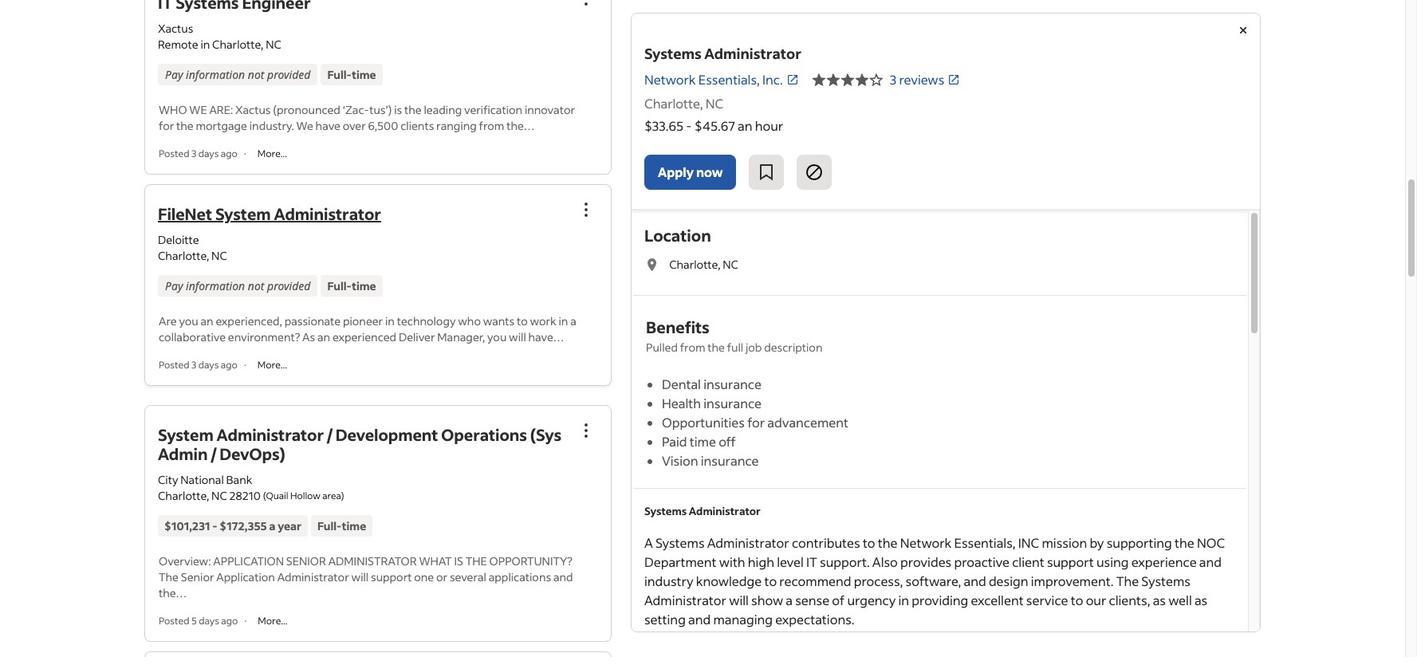 Task type: vqa. For each thing, say whether or not it's contained in the screenshot.
'Notifications Unread count 0' 'icon'
no



Task type: locate. For each thing, give the bounding box(es) containing it.
1 horizontal spatial as
[[1195, 592, 1208, 609]]

close job details image
[[1234, 21, 1253, 40]]

time down )
[[342, 519, 366, 534]]

quail
[[266, 490, 288, 502]]

1 vertical spatial systems administrator
[[644, 504, 761, 518]]

2 horizontal spatial will
[[729, 592, 749, 609]]

0 horizontal spatial xactus
[[158, 21, 193, 36]]

1 horizontal spatial will
[[509, 329, 526, 345]]

3 posted from the top
[[159, 615, 189, 627]]

charlotte, down deloitte
[[158, 248, 209, 263]]

benefits
[[646, 317, 710, 337]]

administrator
[[705, 44, 802, 63], [274, 203, 381, 224], [217, 424, 324, 445], [689, 504, 761, 518], [707, 534, 789, 551], [277, 570, 349, 585], [644, 592, 727, 609]]

time inside dental insurance health insurance opportunities for advancement paid time off vision insurance
[[690, 433, 716, 450]]

pay information not provided up are: on the left
[[165, 67, 311, 82]]

network
[[644, 71, 696, 88], [900, 534, 952, 551]]

0 vertical spatial pay
[[165, 67, 183, 82]]

2 posted 3 days ago · from the top
[[159, 359, 246, 371]]

1 vertical spatial full-
[[327, 278, 352, 293]]

ago for system
[[221, 359, 238, 371]]

full- down area
[[317, 519, 342, 534]]

1 vertical spatial posted
[[159, 359, 189, 371]]

provided
[[267, 67, 311, 82], [267, 278, 311, 293]]

full-time down )
[[317, 519, 366, 534]]

the left noc
[[1175, 534, 1195, 551]]

1 horizontal spatial the
[[1116, 573, 1139, 589]]

leading
[[424, 102, 462, 117]]

1 vertical spatial not
[[248, 278, 264, 293]]

job actions for it systems engineer is collapsed image
[[577, 0, 596, 8]]

pay
[[165, 67, 183, 82], [165, 278, 183, 293]]

0 vertical spatial posted 3 days ago ·
[[159, 147, 246, 159]]

nc inside filenet system administrator deloitte charlotte, nc
[[211, 248, 227, 263]]

to left work
[[517, 313, 528, 329]]

0 horizontal spatial system
[[158, 424, 213, 445]]

0 vertical spatial you
[[179, 313, 198, 329]]

posted down the collaborative
[[159, 359, 189, 371]]

for left advancement
[[747, 414, 765, 431]]

2 vertical spatial will
[[729, 592, 749, 609]]

with
[[719, 554, 745, 570]]

year
[[278, 519, 301, 534]]

0 vertical spatial systems administrator
[[644, 44, 802, 63]]

1 vertical spatial ago
[[221, 359, 238, 371]]

more... button for system
[[253, 358, 292, 372]]

urgency
[[847, 592, 896, 609]]

and down opportunity?
[[553, 570, 573, 585]]

systems up "a"
[[644, 504, 687, 518]]

time down 'opportunities'
[[690, 433, 716, 450]]

posted left 5
[[159, 615, 189, 627]]

0 horizontal spatial an
[[201, 313, 213, 329]]

provided for passionate
[[267, 278, 311, 293]]

contributes
[[792, 534, 860, 551]]

/ left development
[[327, 424, 332, 445]]

will inside a systems administrator contributes to the network essentials, inc mission by supporting the noc department with high level it support. also provides proactive client support using experience and industry knowledge to recommend process, software, and design improvement. the systems administrator will show a sense of urgency in providing excellent service to our clients, as well as setting and managing expectations.
[[729, 592, 749, 609]]

insurance
[[704, 376, 762, 392], [704, 395, 762, 412], [701, 452, 759, 469]]

benefits pulled from the full job description
[[646, 317, 823, 355]]

1 vertical spatial system
[[158, 424, 213, 445]]

in right work
[[559, 313, 568, 329]]

- for $33.65
[[686, 117, 692, 134]]

essentials,
[[699, 71, 760, 88], [954, 534, 1016, 551]]

systems administrator down vision
[[644, 504, 761, 518]]

days down the collaborative
[[198, 359, 219, 371]]

an right as at the left bottom of the page
[[317, 329, 330, 345]]

1 vertical spatial you
[[487, 329, 507, 345]]

2 as from the left
[[1195, 592, 1208, 609]]

pay information not provided up experienced,
[[165, 278, 311, 293]]

filenet system administrator button
[[158, 203, 381, 224]]

0 vertical spatial pay information not provided
[[165, 67, 311, 82]]

overview: application senior administrator what is the opportunity? the senior application administrator will support one or several applications and the…
[[159, 554, 573, 601]]

network up $33.65 on the left
[[644, 71, 696, 88]]

for down who
[[159, 118, 174, 133]]

1 pay from the top
[[165, 67, 183, 82]]

supporting
[[1107, 534, 1172, 551]]

the inside a systems administrator contributes to the network essentials, inc mission by supporting the noc department with high level it support. also provides proactive client support using experience and industry knowledge to recommend process, software, and design improvement. the systems administrator will show a sense of urgency in providing excellent service to our clients, as well as setting and managing expectations.
[[1116, 573, 1139, 589]]

and down proactive
[[964, 573, 986, 589]]

0 vertical spatial xactus
[[158, 21, 193, 36]]

3 down the mortgage
[[191, 147, 196, 159]]

a right the show
[[786, 592, 793, 609]]

pioneer
[[343, 313, 383, 329]]

department
[[644, 554, 717, 570]]

will
[[509, 329, 526, 345], [351, 570, 369, 585], [729, 592, 749, 609]]

essentials, up proactive
[[954, 534, 1016, 551]]

1 horizontal spatial an
[[317, 329, 330, 345]]

2 horizontal spatial a
[[786, 592, 793, 609]]

not
[[248, 67, 264, 82], [248, 278, 264, 293]]

0 horizontal spatial the…
[[159, 586, 187, 601]]

2 provided from the top
[[267, 278, 311, 293]]

environment?
[[228, 329, 300, 345]]

senior
[[181, 570, 214, 585]]

system administrator / development operations (sys admin / devops) city national bank charlotte, nc 28210 ( quail hollow area )
[[158, 424, 561, 503]]

will down wants
[[509, 329, 526, 345]]

0 vertical spatial 3
[[890, 71, 897, 88]]

the up clients,
[[1116, 573, 1139, 589]]

managing
[[713, 611, 773, 628]]

pay information not provided for xactus
[[165, 67, 311, 82]]

pulled
[[646, 340, 678, 355]]

0 vertical spatial charlotte, nc
[[644, 95, 724, 112]]

posted 3 days ago ·
[[159, 147, 246, 159], [159, 359, 246, 371]]

0 horizontal spatial the
[[159, 570, 179, 585]]

a systems administrator contributes to the network essentials, inc mission by supporting the noc department with high level it support. also provides proactive client support using experience and industry knowledge to recommend process, software, and design improvement. the systems administrator will show a sense of urgency in providing excellent service to our clients, as well as setting and managing expectations.
[[644, 534, 1225, 628]]

1 vertical spatial days
[[198, 359, 219, 371]]

2 information from the top
[[186, 278, 245, 293]]

0 horizontal spatial for
[[159, 118, 174, 133]]

0 vertical spatial a
[[570, 313, 576, 329]]

tus')
[[369, 102, 392, 117]]

hour
[[755, 117, 783, 134]]

2 vertical spatial more... button
[[253, 614, 292, 628]]

the
[[159, 570, 179, 585], [1116, 573, 1139, 589]]

in inside xactus remote in charlotte, nc
[[200, 37, 210, 52]]

charlotte, nc down the location
[[669, 257, 739, 272]]

0 vertical spatial will
[[509, 329, 526, 345]]

not down xactus remote in charlotte, nc
[[248, 67, 264, 82]]

senior
[[286, 554, 326, 569]]

- right $101,231
[[212, 519, 217, 534]]

'zac-
[[343, 102, 369, 117]]

as right well
[[1195, 592, 1208, 609]]

reviews
[[899, 71, 945, 88]]

· down environment?
[[244, 359, 246, 371]]

have…
[[528, 329, 564, 345]]

not up experienced,
[[248, 278, 264, 293]]

systems administrator
[[644, 44, 802, 63], [644, 504, 761, 518]]

1 vertical spatial information
[[186, 278, 245, 293]]

$33.65
[[644, 117, 684, 134]]

1 vertical spatial from
[[680, 340, 705, 355]]

xactus up industry.
[[235, 102, 271, 117]]

1 information from the top
[[186, 67, 245, 82]]

innovator
[[525, 102, 575, 117]]

· down application
[[244, 615, 247, 627]]

more... for administrator
[[258, 615, 288, 627]]

3 left reviews
[[890, 71, 897, 88]]

2 vertical spatial full-time
[[317, 519, 366, 534]]

1 vertical spatial more...
[[257, 359, 287, 371]]

0 vertical spatial -
[[686, 117, 692, 134]]

1 horizontal spatial a
[[570, 313, 576, 329]]

systems up network essentials, inc.
[[644, 44, 702, 63]]

you down wants
[[487, 329, 507, 345]]

1 posted from the top
[[159, 147, 189, 159]]

-
[[686, 117, 692, 134], [212, 519, 217, 534]]

dental
[[662, 376, 701, 392]]

2 vertical spatial 3
[[191, 359, 196, 371]]

1 posted 3 days ago · from the top
[[159, 147, 246, 159]]

· down the mortgage
[[244, 147, 246, 159]]

xactus inside xactus remote in charlotte, nc
[[158, 21, 193, 36]]

apply
[[658, 163, 694, 180]]

information up are: on the left
[[186, 67, 245, 82]]

0 vertical spatial essentials,
[[699, 71, 760, 88]]

0 vertical spatial the…
[[507, 118, 535, 133]]

charlotte, nc up $33.65 on the left
[[644, 95, 724, 112]]

time up 'zac-
[[352, 67, 376, 82]]

charlotte, down "city"
[[158, 488, 209, 503]]

0 horizontal spatial support
[[371, 570, 412, 585]]

posted
[[159, 147, 189, 159], [159, 359, 189, 371], [159, 615, 189, 627]]

what
[[419, 554, 452, 569]]

ago down the mortgage
[[221, 147, 238, 159]]

charlotte,
[[212, 37, 264, 52], [644, 95, 703, 112], [158, 248, 209, 263], [669, 257, 721, 272], [158, 488, 209, 503]]

1 vertical spatial xactus
[[235, 102, 271, 117]]

1 horizontal spatial support
[[1047, 554, 1094, 570]]

2 posted from the top
[[159, 359, 189, 371]]

1 vertical spatial will
[[351, 570, 369, 585]]

provided up passionate
[[267, 278, 311, 293]]

0 vertical spatial system
[[215, 203, 271, 224]]

the inside the overview: application senior administrator what is the opportunity? the senior application administrator will support one or several applications and the…
[[159, 570, 179, 585]]

not for experienced,
[[248, 278, 264, 293]]

2 vertical spatial an
[[317, 329, 330, 345]]

2 vertical spatial ago
[[221, 615, 238, 627]]

pay for remote in charlotte, nc
[[165, 67, 183, 82]]

system administrator / development operations (sys admin / devops) button
[[158, 424, 561, 464]]

28210
[[229, 488, 261, 503]]

2 pay information not provided from the top
[[165, 278, 311, 293]]

one
[[414, 570, 434, 585]]

0 vertical spatial full-time
[[327, 67, 376, 82]]

nc down filenet
[[211, 248, 227, 263]]

days for filenet
[[198, 359, 219, 371]]

insurance down "off"
[[701, 452, 759, 469]]

now
[[696, 163, 723, 180]]

posted down who
[[159, 147, 189, 159]]

ago right 5
[[221, 615, 238, 627]]

from inside who we are: xactus (pronounced 'zac-tus') is the leading verification innovator for the mortgage industry. we have over 6,500 clients ranging from the…
[[479, 118, 504, 133]]

in inside a systems administrator contributes to the network essentials, inc mission by supporting the noc department with high level it support. also provides proactive client support using experience and industry knowledge to recommend process, software, and design improvement. the systems administrator will show a sense of urgency in providing excellent service to our clients, as well as setting and managing expectations.
[[898, 592, 909, 609]]

0 horizontal spatial from
[[479, 118, 504, 133]]

0 vertical spatial more... button
[[253, 147, 292, 160]]

application
[[216, 570, 275, 585]]

1 vertical spatial -
[[212, 519, 217, 534]]

1 vertical spatial more... button
[[253, 358, 292, 372]]

from
[[479, 118, 504, 133], [680, 340, 705, 355]]

0 vertical spatial provided
[[267, 67, 311, 82]]

$33.65 - $45.67 an hour
[[644, 117, 783, 134]]

2 vertical spatial more...
[[258, 615, 288, 627]]

is
[[454, 554, 463, 569]]

the… down senior
[[159, 586, 187, 601]]

nc up benefits pulled from the full job description
[[723, 257, 739, 272]]

will up managing
[[729, 592, 749, 609]]

support down administrator
[[371, 570, 412, 585]]

are you an experienced, passionate pioneer in technology who wants to work in a collaborative environment? as an experienced deliver manager, you will have…
[[159, 313, 576, 345]]

system right filenet
[[215, 203, 271, 224]]

2 vertical spatial full-
[[317, 519, 342, 534]]

ago down environment?
[[221, 359, 238, 371]]

0 vertical spatial network
[[644, 71, 696, 88]]

0 vertical spatial full-
[[327, 67, 352, 82]]

the… inside the overview: application senior administrator what is the opportunity? the senior application administrator will support one or several applications and the…
[[159, 586, 187, 601]]

2 systems administrator from the top
[[644, 504, 761, 518]]

1 vertical spatial essentials,
[[954, 534, 1016, 551]]

more... button down industry.
[[253, 147, 292, 160]]

1 vertical spatial a
[[269, 519, 276, 534]]

inc.
[[762, 71, 783, 88]]

who
[[458, 313, 481, 329]]

0 horizontal spatial as
[[1153, 592, 1166, 609]]

network inside "link"
[[644, 71, 696, 88]]

pay for charlotte, nc
[[165, 278, 183, 293]]

- for $101,231
[[212, 519, 217, 534]]

from down benefits
[[680, 340, 705, 355]]

nc down national
[[211, 488, 227, 503]]

more... down environment?
[[257, 359, 287, 371]]

1 horizontal spatial network
[[900, 534, 952, 551]]

apply now
[[658, 163, 723, 180]]

full-time for administrator
[[327, 278, 376, 293]]

the down overview:
[[159, 570, 179, 585]]

0 horizontal spatial you
[[179, 313, 198, 329]]

1 vertical spatial pay
[[165, 278, 183, 293]]

system up national
[[158, 424, 213, 445]]

a right work
[[570, 313, 576, 329]]

1 horizontal spatial system
[[215, 203, 271, 224]]

time for is
[[352, 67, 376, 82]]

development
[[336, 424, 438, 445]]

charlotte, right remote
[[212, 37, 264, 52]]

6,500
[[368, 118, 398, 133]]

time for technology
[[352, 278, 376, 293]]

1 not from the top
[[248, 67, 264, 82]]

the… down verification at the top left of page
[[507, 118, 535, 133]]

support.
[[820, 554, 870, 570]]

2 vertical spatial days
[[199, 615, 219, 627]]

will down administrator
[[351, 570, 369, 585]]

posted for filenet system administrator
[[159, 359, 189, 371]]

more... button down application
[[253, 614, 292, 628]]

overview:
[[159, 554, 211, 569]]

full-time up pioneer
[[327, 278, 376, 293]]

posted 3 days ago · for collaborative
[[159, 359, 246, 371]]

1 vertical spatial posted 3 days ago ·
[[159, 359, 246, 371]]

1 vertical spatial pay information not provided
[[165, 278, 311, 293]]

1 horizontal spatial the…
[[507, 118, 535, 133]]

city
[[158, 472, 178, 487]]

1 horizontal spatial for
[[747, 414, 765, 431]]

experienced
[[333, 329, 396, 345]]

information up experienced,
[[186, 278, 245, 293]]

for inside dental insurance health insurance opportunities for advancement paid time off vision insurance
[[747, 414, 765, 431]]

from down verification at the top left of page
[[479, 118, 504, 133]]

2 vertical spatial posted
[[159, 615, 189, 627]]

1 horizontal spatial xactus
[[235, 102, 271, 117]]

1 vertical spatial full-time
[[327, 278, 376, 293]]

admin
[[158, 444, 208, 464]]

2 vertical spatial insurance
[[701, 452, 759, 469]]

not interested image
[[805, 163, 824, 182]]

1 vertical spatial the…
[[159, 586, 187, 601]]

or
[[436, 570, 448, 585]]

charlotte, down the location
[[669, 257, 721, 272]]

essentials, inside a systems administrator contributes to the network essentials, inc mission by supporting the noc department with high level it support. also provides proactive client support using experience and industry knowledge to recommend process, software, and design improvement. the systems administrator will show a sense of urgency in providing excellent service to our clients, as well as setting and managing expectations.
[[954, 534, 1016, 551]]

full-time
[[327, 67, 376, 82], [327, 278, 376, 293], [317, 519, 366, 534]]

the…
[[507, 118, 535, 133], [159, 586, 187, 601]]

1 horizontal spatial from
[[680, 340, 705, 355]]

more... button for administrator
[[253, 614, 292, 628]]

provided up (pronounced
[[267, 67, 311, 82]]

0 horizontal spatial network
[[644, 71, 696, 88]]

posted 5 days ago ·
[[159, 615, 247, 627]]

job
[[746, 340, 762, 355]]

network up provides
[[900, 534, 952, 551]]

- right $33.65 on the left
[[686, 117, 692, 134]]

full- up 'zac-
[[327, 67, 352, 82]]

1 vertical spatial charlotte, nc
[[669, 257, 739, 272]]

2 pay from the top
[[165, 278, 183, 293]]

1 vertical spatial 3
[[191, 147, 196, 159]]

in down process,
[[898, 592, 909, 609]]

application
[[213, 554, 284, 569]]

1 vertical spatial network
[[900, 534, 952, 551]]

the right is
[[404, 102, 422, 117]]

1 vertical spatial for
[[747, 414, 765, 431]]

network essentials, inc.
[[644, 71, 783, 88]]

insurance down full
[[704, 376, 762, 392]]

posted 3 days ago · down the mortgage
[[159, 147, 246, 159]]

2 vertical spatial ·
[[244, 615, 247, 627]]

0 horizontal spatial -
[[212, 519, 217, 534]]

also
[[872, 554, 898, 570]]

1 provided from the top
[[267, 67, 311, 82]]

an left hour
[[738, 117, 752, 134]]

support inside a systems administrator contributes to the network essentials, inc mission by supporting the noc department with high level it support. also provides proactive client support using experience and industry knowledge to recommend process, software, and design improvement. the systems administrator will show a sense of urgency in providing excellent service to our clients, as well as setting and managing expectations.
[[1047, 554, 1094, 570]]

1 vertical spatial provided
[[267, 278, 311, 293]]

wants
[[483, 313, 515, 329]]

will inside the overview: application senior administrator what is the opportunity? the senior application administrator will support one or several applications and the…
[[351, 570, 369, 585]]

2 not from the top
[[248, 278, 264, 293]]

1 as from the left
[[1153, 592, 1166, 609]]

process,
[[854, 573, 903, 589]]

pay up are
[[165, 278, 183, 293]]

1 vertical spatial insurance
[[704, 395, 762, 412]]

an up the collaborative
[[201, 313, 213, 329]]

4 out of 5 stars image
[[812, 70, 883, 89]]

nc up (pronounced
[[266, 37, 281, 52]]

essentials, left inc.
[[699, 71, 760, 88]]

in
[[200, 37, 210, 52], [385, 313, 395, 329], [559, 313, 568, 329], [898, 592, 909, 609]]

as left well
[[1153, 592, 1166, 609]]

nc inside system administrator / development operations (sys admin / devops) city national bank charlotte, nc 28210 ( quail hollow area )
[[211, 488, 227, 503]]

administrator inside filenet system administrator deloitte charlotte, nc
[[274, 203, 381, 224]]

time for opportunity?
[[342, 519, 366, 534]]

0 horizontal spatial will
[[351, 570, 369, 585]]

1 pay information not provided from the top
[[165, 67, 311, 82]]

1 horizontal spatial -
[[686, 117, 692, 134]]

system inside system administrator / development operations (sys admin / devops) city national bank charlotte, nc 28210 ( quail hollow area )
[[158, 424, 213, 445]]

insurance up 'opportunities'
[[704, 395, 762, 412]]

0 vertical spatial ago
[[221, 147, 238, 159]]

full- up pioneer
[[327, 278, 352, 293]]

support up improvement.
[[1047, 554, 1094, 570]]

systems administrator up network essentials, inc. "link"
[[644, 44, 802, 63]]

xactus up remote
[[158, 21, 193, 36]]

0 vertical spatial not
[[248, 67, 264, 82]]

3 down the collaborative
[[191, 359, 196, 371]]

3
[[890, 71, 897, 88], [191, 147, 196, 159], [191, 359, 196, 371]]

0 vertical spatial information
[[186, 67, 245, 82]]



Task type: describe. For each thing, give the bounding box(es) containing it.
advancement
[[768, 414, 849, 431]]

full- for /
[[317, 519, 342, 534]]

provided for (pronounced
[[267, 67, 311, 82]]

mission
[[1042, 534, 1087, 551]]

system inside filenet system administrator deloitte charlotte, nc
[[215, 203, 271, 224]]

recommend
[[779, 573, 851, 589]]

$45.67
[[694, 117, 735, 134]]

(
[[263, 490, 266, 502]]

0 vertical spatial ·
[[244, 147, 246, 159]]

we
[[296, 118, 313, 133]]

administrator inside system administrator / development operations (sys admin / devops) city national bank charlotte, nc 28210 ( quail hollow area )
[[217, 424, 324, 445]]

charlotte, inside system administrator / development operations (sys admin / devops) city national bank charlotte, nc 28210 ( quail hollow area )
[[158, 488, 209, 503]]

more... for system
[[257, 359, 287, 371]]

to inside are you an experienced, passionate pioneer in technology who wants to work in a collaborative environment? as an experienced deliver manager, you will have…
[[517, 313, 528, 329]]

verification
[[464, 102, 522, 117]]

and right setting
[[688, 611, 711, 628]]

ranging
[[436, 118, 477, 133]]

0 horizontal spatial a
[[269, 519, 276, 534]]

apply now button
[[644, 155, 736, 190]]

$101,231
[[164, 519, 210, 534]]

technology
[[397, 313, 456, 329]]

1 horizontal spatial you
[[487, 329, 507, 345]]

are
[[159, 313, 177, 329]]

it
[[806, 554, 817, 570]]

from inside benefits pulled from the full job description
[[680, 340, 705, 355]]

0 vertical spatial days
[[198, 147, 219, 159]]

days for system
[[199, 615, 219, 627]]

noc
[[1197, 534, 1225, 551]]

and down noc
[[1199, 554, 1222, 570]]

a
[[644, 534, 653, 551]]

pay information not provided for experienced,
[[165, 278, 311, 293]]

ago for administrator
[[221, 615, 238, 627]]

posted 3 days ago · for mortgage
[[159, 147, 246, 159]]

providing
[[912, 592, 968, 609]]

1 systems administrator from the top
[[644, 44, 802, 63]]

hollow
[[290, 490, 320, 502]]

$172,355
[[220, 519, 267, 534]]

full-time for /
[[317, 519, 366, 534]]

0 vertical spatial more...
[[257, 147, 287, 159]]

design
[[989, 573, 1028, 589]]

support inside the overview: application senior administrator what is the opportunity? the senior application administrator will support one or several applications and the…
[[371, 570, 412, 585]]

deliver
[[399, 329, 435, 345]]

several
[[450, 570, 486, 585]]

xactus inside who we are: xactus (pronounced 'zac-tus') is the leading verification innovator for the mortgage industry. we have over 6,500 clients ranging from the…
[[235, 102, 271, 117]]

applications
[[489, 570, 551, 585]]

experience
[[1131, 554, 1197, 570]]

0 vertical spatial an
[[738, 117, 752, 134]]

nc up the $45.67
[[706, 95, 724, 112]]

devops)
[[220, 444, 285, 464]]

systems down experience
[[1142, 573, 1191, 589]]

bank
[[226, 472, 252, 487]]

job actions for system administrator / development operations (sys admin / devops) is collapsed image
[[577, 421, 596, 440]]

work
[[530, 313, 556, 329]]

network essentials, inc. link
[[644, 70, 799, 89]]

filenet
[[158, 203, 212, 224]]

the down who
[[176, 118, 194, 133]]

5
[[191, 615, 197, 627]]

is
[[394, 102, 402, 117]]

1 horizontal spatial /
[[327, 424, 332, 445]]

0 vertical spatial insurance
[[704, 376, 762, 392]]

the… inside who we are: xactus (pronounced 'zac-tus') is the leading verification innovator for the mortgage industry. we have over 6,500 clients ranging from the…
[[507, 118, 535, 133]]

collaborative
[[159, 329, 226, 345]]

of
[[832, 592, 845, 609]]

paid
[[662, 433, 687, 450]]

vision
[[662, 452, 698, 469]]

the up also at the bottom right
[[878, 534, 898, 551]]

job actions for filenet system administrator is collapsed image
[[577, 200, 596, 219]]

location
[[644, 225, 711, 246]]

industry.
[[249, 118, 294, 133]]

we
[[189, 102, 207, 117]]

the inside benefits pulled from the full job description
[[708, 340, 725, 355]]

passionate
[[284, 313, 341, 329]]

posted for system administrator / development operations (sys admin / devops)
[[159, 615, 189, 627]]

off
[[719, 433, 736, 450]]

0 horizontal spatial /
[[211, 444, 216, 464]]

by
[[1090, 534, 1104, 551]]

expectations.
[[775, 611, 855, 628]]

1 vertical spatial an
[[201, 313, 213, 329]]

as
[[302, 329, 315, 345]]

to up the show
[[764, 573, 777, 589]]

inc
[[1018, 534, 1039, 551]]

3 for are you an experienced, passionate pioneer in technology who wants to work in a collaborative environment? as an experienced deliver manager, you will have…
[[191, 359, 196, 371]]

for inside who we are: xactus (pronounced 'zac-tus') is the leading verification innovator for the mortgage industry. we have over 6,500 clients ranging from the…
[[159, 118, 174, 133]]

a inside a systems administrator contributes to the network essentials, inc mission by supporting the noc department with high level it support. also provides proactive client support using experience and industry knowledge to recommend process, software, and design improvement. the systems administrator will show a sense of urgency in providing excellent service to our clients, as well as setting and managing expectations.
[[786, 592, 793, 609]]

not for xactus
[[248, 67, 264, 82]]

and inside the overview: application senior administrator what is the opportunity? the senior application administrator will support one or several applications and the…
[[553, 570, 573, 585]]

opportunities
[[662, 414, 745, 431]]

will inside are you an experienced, passionate pioneer in technology who wants to work in a collaborative environment? as an experienced deliver manager, you will have…
[[509, 329, 526, 345]]

filenet system administrator deloitte charlotte, nc
[[158, 203, 381, 263]]

information for are:
[[186, 67, 245, 82]]

service
[[1026, 592, 1068, 609]]

full
[[727, 340, 743, 355]]

systems up department
[[656, 534, 705, 551]]

description
[[764, 340, 823, 355]]

save this job image
[[757, 163, 776, 182]]

provides
[[900, 554, 952, 570]]

knowledge
[[696, 573, 762, 589]]

software,
[[906, 573, 961, 589]]

in right pioneer
[[385, 313, 395, 329]]

administrator inside the overview: application senior administrator what is the opportunity? the senior application administrator will support one or several applications and the…
[[277, 570, 349, 585]]

improvement.
[[1031, 573, 1114, 589]]

· for system
[[244, 359, 246, 371]]

our
[[1086, 592, 1107, 609]]

remote
[[158, 37, 198, 52]]

3 reviews
[[890, 71, 945, 88]]

a inside are you an experienced, passionate pioneer in technology who wants to work in a collaborative environment? as an experienced deliver manager, you will have…
[[570, 313, 576, 329]]

setting
[[644, 611, 686, 628]]

experienced,
[[216, 313, 282, 329]]

full- for administrator
[[327, 278, 352, 293]]

using
[[1097, 554, 1129, 570]]

health
[[662, 395, 701, 412]]

level
[[777, 554, 804, 570]]

proactive
[[954, 554, 1010, 570]]

charlotte, inside filenet system administrator deloitte charlotte, nc
[[158, 248, 209, 263]]

mortgage
[[196, 118, 247, 133]]

$101,231 - $172,355 a year
[[164, 519, 301, 534]]

charlotte, inside xactus remote in charlotte, nc
[[212, 37, 264, 52]]

opportunity?
[[489, 554, 573, 569]]

charlotte, nc for systems administrator
[[644, 95, 724, 112]]

show
[[751, 592, 783, 609]]

to up also at the bottom right
[[863, 534, 875, 551]]

have
[[316, 118, 340, 133]]

nc inside xactus remote in charlotte, nc
[[266, 37, 281, 52]]

information for an
[[186, 278, 245, 293]]

charlotte, nc for location
[[669, 257, 739, 272]]

essentials, inside "link"
[[699, 71, 760, 88]]

to left our
[[1071, 592, 1083, 609]]

area
[[322, 490, 341, 502]]

charlotte, up $33.65 on the left
[[644, 95, 703, 112]]

network inside a systems administrator contributes to the network essentials, inc mission by supporting the noc department with high level it support. also provides proactive client support using experience and industry knowledge to recommend process, software, and design improvement. the systems administrator will show a sense of urgency in providing excellent service to our clients, as well as setting and managing expectations.
[[900, 534, 952, 551]]

industry
[[644, 573, 694, 589]]

3 for who we are: xactus (pronounced 'zac-tus') is the leading verification innovator for the mortgage industry. we have over 6,500 clients ranging from the…
[[191, 147, 196, 159]]

· for administrator
[[244, 615, 247, 627]]



